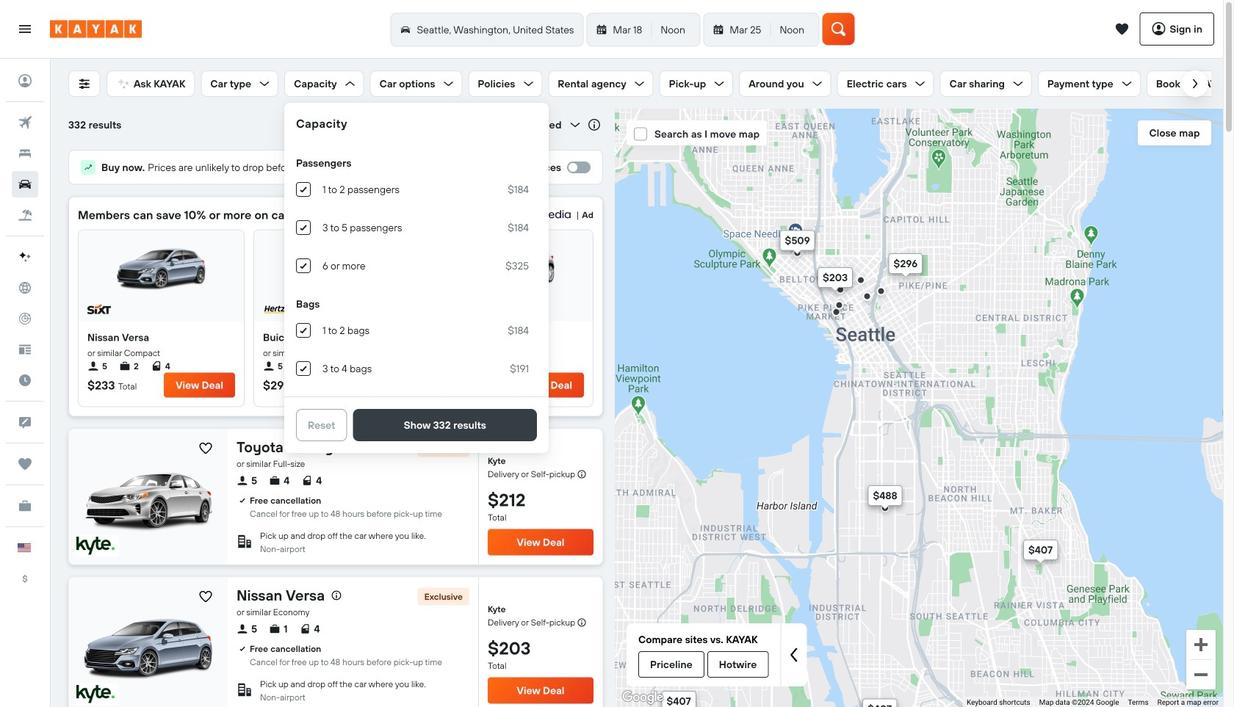 Task type: locate. For each thing, give the bounding box(es) containing it.
vehicle type: full-size - toyota camry or similar image
[[84, 453, 212, 538]]

0 vertical spatial car agency: kyte image
[[76, 537, 115, 556]]

map region
[[615, 109, 1223, 707]]

1 vertical spatial car agency: kyte image
[[76, 685, 115, 704]]

capacity region
[[293, 144, 529, 426]]

this location is not in proximity of an airport. element for vehicle type: full-size - toyota camry or similar image
[[260, 544, 306, 555]]

1 this location is not in proximity of an airport. element from the top
[[260, 544, 306, 555]]

submit feedback about our site image
[[12, 409, 38, 436]]

0 vertical spatial this location is not in proximity of an airport. element
[[260, 544, 306, 555]]

search for hotels image
[[12, 140, 38, 167]]

hide compare buttons image
[[783, 644, 805, 666]]

None field
[[443, 109, 586, 141]]

this location is not in proximity of an airport. element
[[260, 544, 306, 555], [260, 692, 306, 703]]

navigation menu image
[[18, 22, 32, 36]]

sign in image
[[12, 68, 38, 94]]

search for flights image
[[12, 109, 38, 136]]

car agency: kyte image for vehicle type: full-size - toyota camry or similar image
[[76, 537, 115, 556]]

None search field
[[389, 13, 822, 47]]

vehicle type: economy - nissan versa or similar image
[[84, 601, 212, 686]]

search for cars image
[[12, 171, 38, 198]]

list
[[87, 360, 235, 373], [263, 360, 408, 373], [237, 471, 322, 491], [237, 619, 320, 640]]

car agency: kyte image
[[76, 537, 115, 556], [76, 685, 115, 704]]

1 vertical spatial this location is not in proximity of an airport. element
[[260, 692, 306, 703]]

2 car agency: kyte image from the top
[[76, 685, 115, 704]]

2 this location is not in proximity of an airport. element from the top
[[260, 692, 306, 703]]

search for packages image
[[12, 202, 38, 228]]

united states (english) image
[[18, 544, 31, 552]]

1 car agency: kyte image from the top
[[76, 537, 115, 556]]



Task type: describe. For each thing, give the bounding box(es) containing it.
find out the best time to travel image
[[12, 367, 38, 394]]

track a flight image
[[12, 306, 38, 332]]

kayak for business new image
[[12, 493, 38, 519]]

buick encore car image
[[466, 236, 554, 295]]

nissan versa car image
[[117, 236, 205, 295]]

go to our blog image
[[12, 336, 38, 363]]

hertz logo image
[[263, 304, 287, 316]]

sixtrentacar logo image
[[87, 304, 111, 316]]

car agency: kyte image for 'vehicle type: economy - nissan versa or similar' image
[[76, 685, 115, 704]]

go to explore image
[[12, 275, 38, 301]]

google image
[[619, 688, 667, 707]]

buick regal car image
[[292, 236, 380, 295]]

trips image
[[12, 451, 38, 478]]

expedia logo image
[[515, 209, 574, 221]]

this location is not in proximity of an airport. element for 'vehicle type: economy - nissan versa or similar' image
[[260, 692, 306, 703]]



Task type: vqa. For each thing, say whether or not it's contained in the screenshot.
UNITED STATES (ENGLISH) Icon
yes



